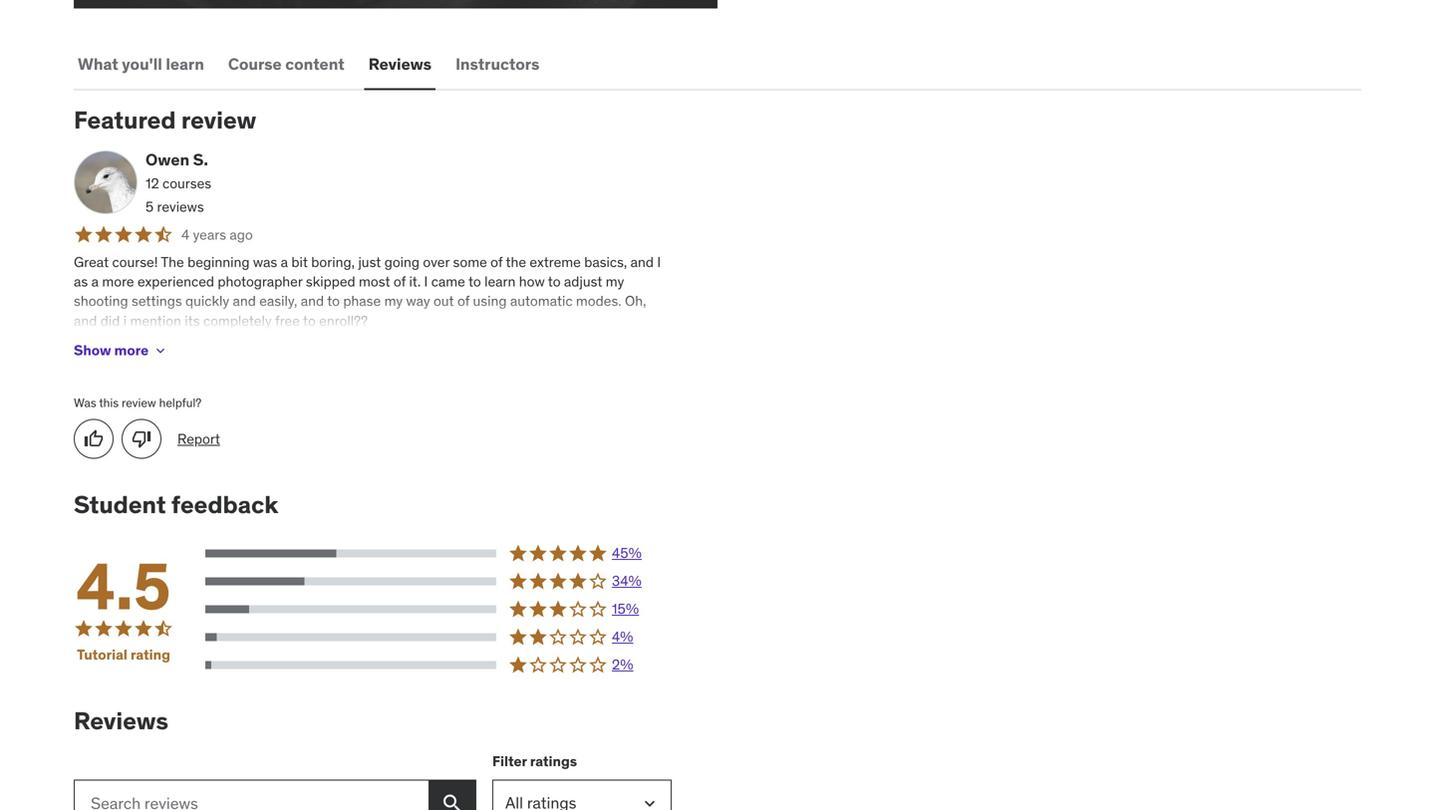 Task type: describe. For each thing, give the bounding box(es) containing it.
2 vertical spatial of
[[457, 292, 470, 310]]

skipped
[[306, 273, 355, 291]]

out
[[433, 292, 454, 310]]

show more button
[[74, 331, 169, 371]]

free
[[275, 312, 300, 330]]

s.
[[193, 150, 208, 170]]

owen s. 12 courses 5 reviews
[[146, 150, 211, 216]]

some
[[453, 253, 487, 271]]

owen sinkus image
[[74, 151, 138, 214]]

reviews inside button
[[368, 54, 432, 74]]

reviews
[[157, 198, 204, 216]]

to down skipped
[[327, 292, 340, 310]]

instructors
[[456, 54, 540, 74]]

0 horizontal spatial reviews
[[74, 706, 168, 736]]

was
[[74, 395, 96, 411]]

reviews button
[[364, 40, 436, 88]]

4%
[[612, 628, 633, 646]]

came
[[431, 273, 465, 291]]

rating
[[131, 646, 170, 664]]

15% button
[[205, 599, 672, 619]]

instructors button
[[452, 40, 544, 88]]

course
[[228, 54, 282, 74]]

45%
[[612, 544, 642, 562]]

featured
[[74, 105, 176, 135]]

i
[[123, 312, 127, 330]]

12
[[146, 174, 159, 192]]

feedback
[[171, 490, 278, 520]]

15%
[[612, 600, 639, 618]]

going
[[384, 253, 420, 271]]

report
[[177, 430, 220, 448]]

tutorial
[[77, 646, 127, 664]]

modes.
[[576, 292, 622, 310]]

how
[[519, 273, 545, 291]]

34%
[[612, 572, 642, 590]]

basics,
[[584, 253, 627, 271]]

beginning
[[187, 253, 250, 271]]

4
[[181, 225, 190, 243]]

its
[[185, 312, 200, 330]]

most
[[359, 273, 390, 291]]

submit search image
[[441, 792, 464, 810]]

quickly
[[185, 292, 229, 310]]

show more
[[74, 341, 149, 359]]

0 vertical spatial review
[[181, 105, 256, 135]]

the
[[506, 253, 526, 271]]

mark as helpful image
[[84, 429, 104, 449]]

34% button
[[205, 572, 672, 592]]

was
[[253, 253, 277, 271]]

Search reviews text field
[[74, 780, 429, 810]]

4% button
[[205, 627, 672, 647]]

content
[[285, 54, 345, 74]]

enroll??
[[319, 312, 368, 330]]

years
[[193, 225, 226, 243]]

helpful?
[[159, 395, 202, 411]]

1 vertical spatial my
[[384, 292, 403, 310]]

as
[[74, 273, 88, 291]]

and down skipped
[[301, 292, 324, 310]]



Task type: locate. For each thing, give the bounding box(es) containing it.
the
[[161, 253, 184, 271]]

owen
[[146, 150, 189, 170]]

1 vertical spatial learn
[[484, 273, 516, 291]]

more inside button
[[114, 341, 149, 359]]

way
[[406, 292, 430, 310]]

review
[[181, 105, 256, 135], [122, 395, 156, 411]]

to right free
[[303, 312, 316, 330]]

my down basics,
[[606, 273, 624, 291]]

you'll
[[122, 54, 162, 74]]

courses
[[162, 174, 211, 192]]

my
[[606, 273, 624, 291], [384, 292, 403, 310]]

4.5
[[76, 547, 171, 627]]

i right basics,
[[657, 253, 661, 271]]

filter
[[492, 752, 527, 770]]

using
[[473, 292, 507, 310]]

and
[[630, 253, 654, 271], [233, 292, 256, 310], [301, 292, 324, 310], [74, 312, 97, 330]]

reviews right content
[[368, 54, 432, 74]]

course content button
[[224, 40, 349, 88]]

and left the did
[[74, 312, 97, 330]]

to down extreme
[[548, 273, 561, 291]]

0 horizontal spatial a
[[91, 273, 99, 291]]

2 horizontal spatial of
[[490, 253, 503, 271]]

more
[[102, 273, 134, 291], [114, 341, 149, 359]]

show
[[74, 341, 111, 359]]

0 vertical spatial my
[[606, 273, 624, 291]]

0 vertical spatial reviews
[[368, 54, 432, 74]]

course!
[[112, 253, 158, 271]]

bit
[[291, 253, 308, 271]]

to
[[468, 273, 481, 291], [548, 273, 561, 291], [327, 292, 340, 310], [303, 312, 316, 330]]

2%
[[612, 656, 633, 674]]

1 vertical spatial a
[[91, 273, 99, 291]]

shooting
[[74, 292, 128, 310]]

great
[[74, 253, 109, 271]]

of left it.
[[394, 273, 406, 291]]

completely
[[203, 312, 272, 330]]

2% button
[[205, 655, 672, 675]]

filter ratings
[[492, 752, 577, 770]]

student
[[74, 490, 166, 520]]

0 horizontal spatial i
[[424, 273, 428, 291]]

1 vertical spatial of
[[394, 273, 406, 291]]

oh,
[[625, 292, 646, 310]]

tutorial rating
[[77, 646, 170, 664]]

0 horizontal spatial of
[[394, 273, 406, 291]]

reviews down tutorial rating
[[74, 706, 168, 736]]

photographer
[[218, 273, 303, 291]]

my left way
[[384, 292, 403, 310]]

1 horizontal spatial of
[[457, 292, 470, 310]]

1 horizontal spatial learn
[[484, 273, 516, 291]]

experienced
[[138, 273, 214, 291]]

0 vertical spatial learn
[[166, 54, 204, 74]]

1 horizontal spatial i
[[657, 253, 661, 271]]

review up s.
[[181, 105, 256, 135]]

great course! the beginning was a bit boring, just going over some of the extreme basics, and i as a more experienced photographer skipped most of it. i came to learn how to adjust my shooting settings quickly and easily, and to phase my way out of using automatic modes. oh, and did i mention its completely free to enroll??
[[74, 253, 661, 330]]

reviews
[[368, 54, 432, 74], [74, 706, 168, 736]]

report button
[[177, 429, 220, 449]]

4 years ago
[[181, 225, 253, 243]]

it.
[[409, 273, 421, 291]]

ago
[[230, 225, 253, 243]]

automatic
[[510, 292, 573, 310]]

0 vertical spatial of
[[490, 253, 503, 271]]

i
[[657, 253, 661, 271], [424, 273, 428, 291]]

more left xsmall image
[[114, 341, 149, 359]]

extreme
[[530, 253, 581, 271]]

1 horizontal spatial a
[[281, 253, 288, 271]]

learn inside great course! the beginning was a bit boring, just going over some of the extreme basics, and i as a more experienced photographer skipped most of it. i came to learn how to adjust my shooting settings quickly and easily, and to phase my way out of using automatic modes. oh, and did i mention its completely free to enroll??
[[484, 273, 516, 291]]

easily,
[[259, 292, 297, 310]]

1 horizontal spatial reviews
[[368, 54, 432, 74]]

course content
[[228, 54, 345, 74]]

what
[[78, 54, 118, 74]]

over
[[423, 253, 450, 271]]

1 vertical spatial more
[[114, 341, 149, 359]]

what you'll learn button
[[74, 40, 208, 88]]

1 horizontal spatial review
[[181, 105, 256, 135]]

learn inside button
[[166, 54, 204, 74]]

i right it.
[[424, 273, 428, 291]]

a
[[281, 253, 288, 271], [91, 273, 99, 291]]

1 horizontal spatial my
[[606, 273, 624, 291]]

of left the the
[[490, 253, 503, 271]]

more down course!
[[102, 273, 134, 291]]

0 horizontal spatial my
[[384, 292, 403, 310]]

learn right you'll
[[166, 54, 204, 74]]

and right basics,
[[630, 253, 654, 271]]

phase
[[343, 292, 381, 310]]

45% button
[[205, 544, 672, 564]]

1 vertical spatial i
[[424, 273, 428, 291]]

0 horizontal spatial learn
[[166, 54, 204, 74]]

settings
[[132, 292, 182, 310]]

learn
[[166, 54, 204, 74], [484, 273, 516, 291]]

mention
[[130, 312, 181, 330]]

was this review helpful?
[[74, 395, 202, 411]]

0 vertical spatial i
[[657, 253, 661, 271]]

adjust
[[564, 273, 602, 291]]

of
[[490, 253, 503, 271], [394, 273, 406, 291], [457, 292, 470, 310]]

a right as
[[91, 273, 99, 291]]

1 vertical spatial reviews
[[74, 706, 168, 736]]

more inside great course! the beginning was a bit boring, just going over some of the extreme basics, and i as a more experienced photographer skipped most of it. i came to learn how to adjust my shooting settings quickly and easily, and to phase my way out of using automatic modes. oh, and did i mention its completely free to enroll??
[[102, 273, 134, 291]]

xsmall image
[[153, 343, 169, 359]]

review right this
[[122, 395, 156, 411]]

boring,
[[311, 253, 355, 271]]

and up 'completely'
[[233, 292, 256, 310]]

to down 'some' at the top left of the page
[[468, 273, 481, 291]]

just
[[358, 253, 381, 271]]

what you'll learn
[[78, 54, 204, 74]]

a left the bit
[[281, 253, 288, 271]]

0 vertical spatial a
[[281, 253, 288, 271]]

learn up using
[[484, 273, 516, 291]]

mark as unhelpful image
[[132, 429, 151, 449]]

featured review
[[74, 105, 256, 135]]

1 vertical spatial review
[[122, 395, 156, 411]]

0 vertical spatial more
[[102, 273, 134, 291]]

did
[[100, 312, 120, 330]]

this
[[99, 395, 119, 411]]

student feedback
[[74, 490, 278, 520]]

ratings
[[530, 752, 577, 770]]

of right out
[[457, 292, 470, 310]]

0 horizontal spatial review
[[122, 395, 156, 411]]

5
[[146, 198, 154, 216]]



Task type: vqa. For each thing, say whether or not it's contained in the screenshot.
Reviews to the top
yes



